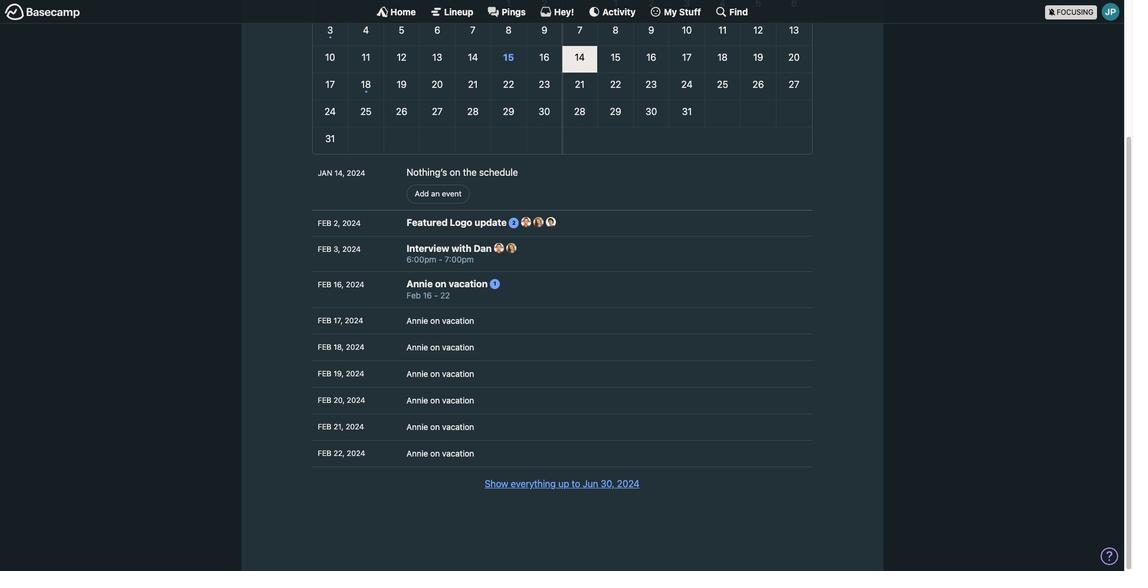 Task type: describe. For each thing, give the bounding box(es) containing it.
on for feb 17, 2024
[[430, 316, 440, 326]]

3,
[[334, 245, 340, 254]]

logo
[[450, 217, 472, 228]]

feb 21, 2024
[[318, 423, 364, 431]]

6:00pm     -     7:00pm
[[407, 255, 474, 265]]

annie on vacation link for feb 22, 2024
[[407, 448, 474, 458]]

6:00pm
[[407, 255, 436, 265]]

feb 20, 2024
[[318, 396, 365, 405]]

1 vertical spatial •
[[364, 86, 368, 96]]

7:00pm
[[445, 255, 474, 265]]

on inside annie on vacation 1 feb 16 -                        22
[[435, 279, 447, 289]]

annie on vacation for feb 22, 2024
[[407, 448, 474, 458]]

add an event link
[[407, 185, 470, 204]]

cheryl walters image
[[534, 217, 544, 227]]

vacation inside annie on vacation 1 feb 16 -                        22
[[449, 279, 488, 289]]

everything
[[511, 479, 556, 489]]

jared davis image
[[546, 217, 556, 227]]

annie for feb 19, 2024
[[407, 369, 428, 379]]

jan
[[318, 169, 332, 178]]

nothing's on the schedule
[[407, 167, 518, 178]]

to
[[572, 479, 580, 489]]

event
[[442, 189, 462, 198]]

2024 for jan 14, 2024
[[347, 169, 365, 178]]

interview
[[407, 243, 449, 254]]

annie on vacation for feb 21, 2024
[[407, 422, 474, 432]]

2024 for feb 2, 2024
[[342, 219, 361, 228]]

find
[[729, 6, 748, 17]]

annie for feb 20, 2024
[[407, 395, 428, 405]]

on for feb 21, 2024
[[430, 422, 440, 432]]

switch accounts image
[[5, 3, 80, 21]]

on for feb 20, 2024
[[430, 395, 440, 405]]

feb for feb 16, 2024
[[318, 280, 332, 289]]

14,
[[334, 169, 345, 178]]

feb inside annie on vacation 1 feb 16 -                        22
[[407, 290, 421, 300]]

annie for feb 18, 2024
[[407, 342, 428, 352]]

22
[[440, 290, 450, 300]]

main element
[[0, 0, 1124, 24]]

feb for feb 17, 2024
[[318, 316, 332, 325]]

feb 22, 2024
[[318, 449, 365, 458]]

annie on vacation for feb 18, 2024
[[407, 342, 474, 352]]

annie on vacation link for feb 20, 2024
[[407, 395, 474, 405]]

pings button
[[488, 6, 526, 18]]

stuff
[[679, 6, 701, 17]]

annie bryan image
[[494, 243, 504, 253]]

16
[[423, 290, 432, 300]]

vacation for feb 19, 2024
[[442, 369, 474, 379]]

annie on vacation link for feb 17, 2024
[[407, 316, 474, 326]]

2024 for feb 18, 2024
[[346, 343, 364, 352]]

home
[[391, 6, 416, 17]]

lineup
[[444, 6, 473, 17]]

2024 for feb 22, 2024
[[347, 449, 365, 458]]

16,
[[334, 280, 344, 289]]

feb for feb 22, 2024
[[318, 449, 332, 458]]

annie for feb 22, 2024
[[407, 448, 428, 458]]

17,
[[334, 316, 343, 325]]

on for feb 22, 2024
[[430, 448, 440, 458]]

annie bryan image
[[521, 217, 531, 227]]

show        everything      up to        jun 30, 2024 button
[[485, 477, 640, 491]]

focusing button
[[1045, 0, 1124, 23]]

0 vertical spatial •
[[329, 32, 332, 41]]

my stuff
[[664, 6, 701, 17]]

cheryl walters image
[[506, 243, 516, 253]]

show
[[485, 479, 508, 489]]

add an event
[[415, 189, 462, 198]]

show        everything      up to        jun 30, 2024
[[485, 479, 640, 489]]

2024 for feb 19, 2024
[[346, 369, 364, 378]]

nothing's
[[407, 167, 447, 178]]

find button
[[715, 6, 748, 18]]

annie on vacation for feb 19, 2024
[[407, 369, 474, 379]]

vacation for feb 18, 2024
[[442, 342, 474, 352]]

1 horizontal spatial -
[[439, 255, 443, 265]]

1
[[494, 280, 496, 287]]

annie on vacation link for feb 18, 2024
[[407, 342, 474, 352]]

featured logo update 2
[[407, 217, 516, 228]]

my
[[664, 6, 677, 17]]

feb 19, 2024
[[318, 369, 364, 378]]



Task type: vqa. For each thing, say whether or not it's contained in the screenshot.
3rd Annie from the bottom of the page
yes



Task type: locate. For each thing, give the bounding box(es) containing it.
jan 14, 2024
[[318, 169, 365, 178]]

annie for feb 17, 2024
[[407, 316, 428, 326]]

2024 inside button
[[617, 479, 640, 489]]

2
[[512, 219, 516, 226]]

4 annie from the top
[[407, 369, 428, 379]]

4 annie on vacation link from the top
[[407, 395, 474, 405]]

6 annie on vacation link from the top
[[407, 448, 474, 458]]

feb left 18,
[[318, 343, 332, 352]]

feb for feb 2, 2024
[[318, 219, 332, 228]]

feb for feb 19, 2024
[[318, 369, 332, 378]]

feb left 20,
[[318, 396, 332, 405]]

2024 right '2,'
[[342, 219, 361, 228]]

focusing
[[1057, 7, 1094, 16]]

- right 16 at the bottom of the page
[[434, 290, 438, 300]]

annie on vacation for feb 20, 2024
[[407, 395, 474, 405]]

5 annie on vacation from the top
[[407, 422, 474, 432]]

1 annie from the top
[[407, 279, 433, 289]]

5 annie from the top
[[407, 395, 428, 405]]

2024 right 18,
[[346, 343, 364, 352]]

2024 for feb 21, 2024
[[346, 423, 364, 431]]

feb left 22,
[[318, 449, 332, 458]]

activity link
[[588, 6, 636, 18]]

2024 right 22,
[[347, 449, 365, 458]]

7 annie from the top
[[407, 448, 428, 458]]

vacation for feb 17, 2024
[[442, 316, 474, 326]]

2024 right 16,
[[346, 280, 364, 289]]

2024 right 30, on the bottom
[[617, 479, 640, 489]]

feb 16, 2024
[[318, 280, 364, 289]]

2,
[[334, 219, 340, 228]]

schedule
[[479, 167, 518, 178]]

19,
[[334, 369, 344, 378]]

feb for feb 20, 2024
[[318, 396, 332, 405]]

0 vertical spatial -
[[439, 255, 443, 265]]

1 vertical spatial -
[[434, 290, 438, 300]]

2024 right 19,
[[346, 369, 364, 378]]

vacation
[[449, 279, 488, 289], [442, 316, 474, 326], [442, 342, 474, 352], [442, 369, 474, 379], [442, 395, 474, 405], [442, 422, 474, 432], [442, 448, 474, 458]]

2024 for feb 3, 2024
[[342, 245, 361, 254]]

pings
[[502, 6, 526, 17]]

•
[[329, 32, 332, 41], [364, 86, 368, 96]]

annie inside annie on vacation 1 feb 16 -                        22
[[407, 279, 433, 289]]

feb for feb 21, 2024
[[318, 423, 332, 431]]

22,
[[334, 449, 345, 458]]

feb for feb 3, 2024
[[318, 245, 332, 254]]

featured
[[407, 217, 448, 228]]

lineup link
[[430, 6, 473, 18]]

annie on vacation 1 feb 16 -                        22
[[407, 279, 496, 300]]

feb left 16 at the bottom of the page
[[407, 290, 421, 300]]

an
[[431, 189, 440, 198]]

21,
[[334, 423, 344, 431]]

on
[[450, 167, 460, 178], [435, 279, 447, 289], [430, 316, 440, 326], [430, 342, 440, 352], [430, 369, 440, 379], [430, 395, 440, 405], [430, 422, 440, 432], [430, 448, 440, 458]]

hey! button
[[540, 6, 574, 18]]

1 horizontal spatial •
[[364, 86, 368, 96]]

annie on vacation
[[407, 316, 474, 326], [407, 342, 474, 352], [407, 369, 474, 379], [407, 395, 474, 405], [407, 422, 474, 432], [407, 448, 474, 458]]

2024 for feb 20, 2024
[[347, 396, 365, 405]]

on for feb 19, 2024
[[430, 369, 440, 379]]

6 annie on vacation from the top
[[407, 448, 474, 458]]

3 annie on vacation link from the top
[[407, 369, 474, 379]]

feb
[[318, 219, 332, 228], [318, 245, 332, 254], [318, 280, 332, 289], [407, 290, 421, 300], [318, 316, 332, 325], [318, 343, 332, 352], [318, 369, 332, 378], [318, 396, 332, 405], [318, 423, 332, 431], [318, 449, 332, 458]]

my stuff button
[[650, 6, 701, 18]]

vacation for feb 21, 2024
[[442, 422, 474, 432]]

feb 3, 2024
[[318, 245, 361, 254]]

dan
[[474, 243, 492, 254]]

feb left 17,
[[318, 316, 332, 325]]

annie
[[407, 279, 433, 289], [407, 316, 428, 326], [407, 342, 428, 352], [407, 369, 428, 379], [407, 395, 428, 405], [407, 422, 428, 432], [407, 448, 428, 458]]

6 annie from the top
[[407, 422, 428, 432]]

2 annie on vacation from the top
[[407, 342, 474, 352]]

annie on vacation link
[[407, 316, 474, 326], [407, 342, 474, 352], [407, 369, 474, 379], [407, 395, 474, 405], [407, 422, 474, 432], [407, 448, 474, 458]]

up
[[558, 479, 569, 489]]

add
[[415, 189, 429, 198]]

vacation for feb 20, 2024
[[442, 395, 474, 405]]

20,
[[334, 396, 345, 405]]

0 horizontal spatial -
[[434, 290, 438, 300]]

2024 right 20,
[[347, 396, 365, 405]]

2 annie from the top
[[407, 316, 428, 326]]

2024 for feb 17, 2024
[[345, 316, 363, 325]]

annie on vacation for feb 17, 2024
[[407, 316, 474, 326]]

feb left "3,"
[[318, 245, 332, 254]]

with
[[452, 243, 472, 254]]

18,
[[334, 343, 344, 352]]

- down interview with dan
[[439, 255, 443, 265]]

feb left 16,
[[318, 280, 332, 289]]

hey!
[[554, 6, 574, 17]]

1 annie on vacation link from the top
[[407, 316, 474, 326]]

feb left 21, in the bottom left of the page
[[318, 423, 332, 431]]

3 annie from the top
[[407, 342, 428, 352]]

30,
[[601, 479, 615, 489]]

the
[[463, 167, 477, 178]]

annie for feb 21, 2024
[[407, 422, 428, 432]]

5 annie on vacation link from the top
[[407, 422, 474, 432]]

annie on vacation link for feb 19, 2024
[[407, 369, 474, 379]]

- inside annie on vacation 1 feb 16 -                        22
[[434, 290, 438, 300]]

2024
[[347, 169, 365, 178], [342, 219, 361, 228], [342, 245, 361, 254], [346, 280, 364, 289], [345, 316, 363, 325], [346, 343, 364, 352], [346, 369, 364, 378], [347, 396, 365, 405], [346, 423, 364, 431], [347, 449, 365, 458], [617, 479, 640, 489]]

2024 for feb 16, 2024
[[346, 280, 364, 289]]

feb 2, 2024
[[318, 219, 361, 228]]

interview with dan
[[407, 243, 494, 254]]

2024 right 17,
[[345, 316, 363, 325]]

2024 right 21, in the bottom left of the page
[[346, 423, 364, 431]]

-
[[439, 255, 443, 265], [434, 290, 438, 300]]

feb 18, 2024
[[318, 343, 364, 352]]

on for feb 18, 2024
[[430, 342, 440, 352]]

2024 right the 14,
[[347, 169, 365, 178]]

4 annie on vacation from the top
[[407, 395, 474, 405]]

activity
[[603, 6, 636, 17]]

feb for feb 18, 2024
[[318, 343, 332, 352]]

2024 right "3,"
[[342, 245, 361, 254]]

feb left '2,'
[[318, 219, 332, 228]]

3 annie on vacation from the top
[[407, 369, 474, 379]]

1 annie on vacation from the top
[[407, 316, 474, 326]]

annie on vacation link for feb 21, 2024
[[407, 422, 474, 432]]

vacation for feb 22, 2024
[[442, 448, 474, 458]]

home link
[[376, 6, 416, 18]]

feb left 19,
[[318, 369, 332, 378]]

jun
[[583, 479, 598, 489]]

update
[[475, 217, 507, 228]]

0 horizontal spatial •
[[329, 32, 332, 41]]

james peterson image
[[1102, 3, 1120, 21]]

feb 17, 2024
[[318, 316, 363, 325]]

2 annie on vacation link from the top
[[407, 342, 474, 352]]



